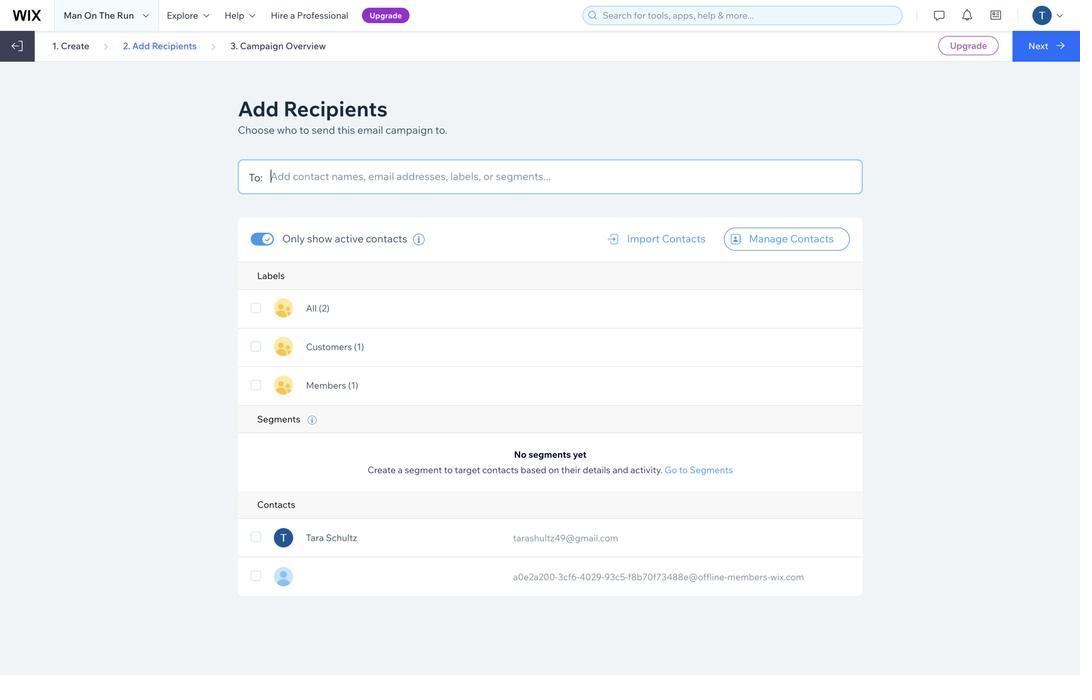 Task type: locate. For each thing, give the bounding box(es) containing it.
a left segment
[[398, 465, 403, 476]]

yet
[[573, 449, 587, 460]]

recipients down explore
[[152, 40, 197, 51]]

add right 2.
[[132, 40, 150, 51]]

import
[[628, 232, 660, 245]]

1 horizontal spatial to
[[444, 465, 453, 476]]

1 horizontal spatial contacts
[[483, 465, 519, 476]]

0 vertical spatial contacts
[[366, 232, 408, 245]]

wix.com
[[771, 572, 805, 583]]

create
[[61, 40, 89, 51], [368, 465, 396, 476]]

(2)
[[319, 303, 330, 314]]

contacts inside no segments yet create a segment to target contacts based on their details and activity. go to segments
[[483, 465, 519, 476]]

1 horizontal spatial recipients
[[284, 96, 388, 122]]

and
[[613, 465, 629, 476]]

create right 1.
[[61, 40, 89, 51]]

activity.
[[631, 465, 663, 476]]

1 vertical spatial recipients
[[284, 96, 388, 122]]

target
[[455, 465, 481, 476]]

upgrade
[[370, 11, 402, 20], [951, 40, 988, 51]]

contacts
[[366, 232, 408, 245], [483, 465, 519, 476]]

recipients inside add recipients choose who to send this email campaign to.
[[284, 96, 388, 122]]

contacts for import contacts
[[663, 232, 706, 245]]

0 horizontal spatial create
[[61, 40, 89, 51]]

(1) right customers
[[354, 341, 364, 352]]

1 horizontal spatial a
[[398, 465, 403, 476]]

0 horizontal spatial contacts
[[366, 232, 408, 245]]

to.
[[436, 124, 448, 136]]

0 vertical spatial a
[[290, 10, 295, 21]]

hire
[[271, 10, 288, 21]]

1 vertical spatial create
[[368, 465, 396, 476]]

a right the hire
[[290, 10, 295, 21]]

next button
[[1013, 31, 1081, 62]]

0 horizontal spatial add
[[132, 40, 150, 51]]

0 horizontal spatial to
[[300, 124, 310, 136]]

send
[[312, 124, 335, 136]]

0 vertical spatial add
[[132, 40, 150, 51]]

0 vertical spatial (1)
[[354, 341, 364, 352]]

1 horizontal spatial create
[[368, 465, 396, 476]]

tara
[[306, 532, 324, 544]]

create inside no segments yet create a segment to target contacts based on their details and activity. go to segments
[[368, 465, 396, 476]]

next
[[1029, 40, 1049, 51]]

(1) right members
[[348, 380, 359, 391]]

contacts down no at the bottom left
[[483, 465, 519, 476]]

1 horizontal spatial add
[[238, 96, 279, 122]]

to right the who
[[300, 124, 310, 136]]

segments
[[257, 414, 303, 425], [690, 465, 734, 476]]

0 vertical spatial upgrade button
[[362, 8, 410, 23]]

who
[[277, 124, 297, 136]]

man on the run
[[64, 10, 134, 21]]

recipients
[[152, 40, 197, 51], [284, 96, 388, 122]]

create left segment
[[368, 465, 396, 476]]

add
[[132, 40, 150, 51], [238, 96, 279, 122]]

contacts right active on the left top
[[366, 232, 408, 245]]

0 horizontal spatial recipients
[[152, 40, 197, 51]]

1 vertical spatial (1)
[[348, 380, 359, 391]]

1 vertical spatial add
[[238, 96, 279, 122]]

add up choose
[[238, 96, 279, 122]]

to:
[[249, 171, 263, 184]]

members
[[306, 380, 346, 391]]

2 horizontal spatial to
[[680, 465, 688, 476]]

1 vertical spatial segments
[[690, 465, 734, 476]]

to left target
[[444, 465, 453, 476]]

1 vertical spatial contacts
[[483, 465, 519, 476]]

contacts for manage contacts
[[791, 232, 835, 245]]

(1)
[[354, 341, 364, 352], [348, 380, 359, 391]]

2 horizontal spatial contacts
[[791, 232, 835, 245]]

1.
[[52, 40, 59, 51]]

manage contacts link
[[724, 228, 851, 251]]

0 vertical spatial segments
[[257, 414, 303, 425]]

0 horizontal spatial a
[[290, 10, 295, 21]]

recipients up this
[[284, 96, 388, 122]]

hire a professional link
[[263, 0, 356, 31]]

run
[[117, 10, 134, 21]]

3cf6-
[[558, 572, 580, 583]]

based
[[521, 465, 547, 476]]

manage contacts
[[750, 232, 835, 245]]

go
[[665, 465, 678, 476]]

no
[[514, 449, 527, 460]]

schultz
[[326, 532, 357, 544]]

1 horizontal spatial segments
[[690, 465, 734, 476]]

3.
[[231, 40, 238, 51]]

1 vertical spatial upgrade
[[951, 40, 988, 51]]

f8b70f73488e@offline-
[[629, 572, 728, 583]]

1 horizontal spatial upgrade button
[[939, 36, 1000, 55]]

0 horizontal spatial upgrade
[[370, 11, 402, 20]]

0 vertical spatial upgrade
[[370, 11, 402, 20]]

to
[[300, 124, 310, 136], [444, 465, 453, 476], [680, 465, 688, 476]]

Search for tools, apps, help & more... field
[[599, 6, 899, 24]]

1 vertical spatial a
[[398, 465, 403, 476]]

upgrade button
[[362, 8, 410, 23], [939, 36, 1000, 55]]

0 horizontal spatial contacts
[[257, 499, 296, 511]]

1. create link
[[52, 40, 89, 52]]

campaign
[[386, 124, 433, 136]]

a
[[290, 10, 295, 21], [398, 465, 403, 476]]

93c5-
[[605, 572, 629, 583]]

contacts
[[663, 232, 706, 245], [791, 232, 835, 245], [257, 499, 296, 511]]

labels
[[257, 270, 285, 282]]

1 vertical spatial upgrade button
[[939, 36, 1000, 55]]

customers (1)
[[306, 341, 366, 352]]

0 vertical spatial recipients
[[152, 40, 197, 51]]

to right the go
[[680, 465, 688, 476]]

help button
[[217, 0, 263, 31]]

1 horizontal spatial contacts
[[663, 232, 706, 245]]

hire a professional
[[271, 10, 349, 21]]

active
[[335, 232, 364, 245]]

no segments yet create a segment to target contacts based on their details and activity. go to segments
[[368, 449, 734, 476]]



Task type: vqa. For each thing, say whether or not it's contained in the screenshot.
the Site & App
no



Task type: describe. For each thing, give the bounding box(es) containing it.
a0e2a200-
[[513, 572, 558, 583]]

3. campaign overview
[[231, 40, 326, 51]]

only
[[282, 232, 305, 245]]

email
[[358, 124, 384, 136]]

tara schultz
[[306, 532, 357, 544]]

on
[[84, 10, 97, 21]]

a0e2a200-3cf6-4029-93c5-f8b70f73488e@offline-members-wix.com
[[513, 572, 805, 583]]

2. add recipients link
[[123, 40, 197, 52]]

a inside hire a professional link
[[290, 10, 295, 21]]

to inside add recipients choose who to send this email campaign to.
[[300, 124, 310, 136]]

members (1)
[[306, 380, 361, 391]]

show
[[307, 232, 333, 245]]

all
[[306, 303, 317, 314]]

1. create
[[52, 40, 89, 51]]

explore
[[167, 10, 198, 21]]

all (2)
[[306, 303, 332, 314]]

add inside add recipients choose who to send this email campaign to.
[[238, 96, 279, 122]]

members-
[[728, 572, 771, 583]]

1 horizontal spatial upgrade
[[951, 40, 988, 51]]

(1) for customers (1)
[[354, 341, 364, 352]]

Add contact names, email addresses, labels, or segments... text field
[[271, 167, 856, 186]]

customers
[[306, 341, 352, 352]]

segment
[[405, 465, 442, 476]]

tarashultz49@gmail.com
[[513, 533, 619, 544]]

man
[[64, 10, 82, 21]]

0 horizontal spatial segments
[[257, 414, 303, 425]]

0 vertical spatial create
[[61, 40, 89, 51]]

on
[[549, 465, 560, 476]]

their
[[562, 465, 581, 476]]

0 horizontal spatial upgrade button
[[362, 8, 410, 23]]

a inside no segments yet create a segment to target contacts based on their details and activity. go to segments
[[398, 465, 403, 476]]

segments
[[529, 449, 571, 460]]

choose
[[238, 124, 275, 136]]

manage
[[750, 232, 789, 245]]

details
[[583, 465, 611, 476]]

import contacts
[[628, 232, 706, 245]]

this
[[338, 124, 355, 136]]

the
[[99, 10, 115, 21]]

2. add recipients
[[123, 40, 197, 51]]

2.
[[123, 40, 130, 51]]

add recipients choose who to send this email campaign to.
[[238, 96, 448, 136]]

segments inside no segments yet create a segment to target contacts based on their details and activity. go to segments
[[690, 465, 734, 476]]

only show active contacts
[[282, 232, 408, 245]]

4029-
[[580, 572, 605, 583]]

campaign
[[240, 40, 284, 51]]

import contacts link
[[601, 228, 722, 251]]

(1) for members (1)
[[348, 380, 359, 391]]

3. campaign overview link
[[231, 40, 326, 52]]

help
[[225, 10, 245, 21]]

professional
[[297, 10, 349, 21]]

overview
[[286, 40, 326, 51]]



